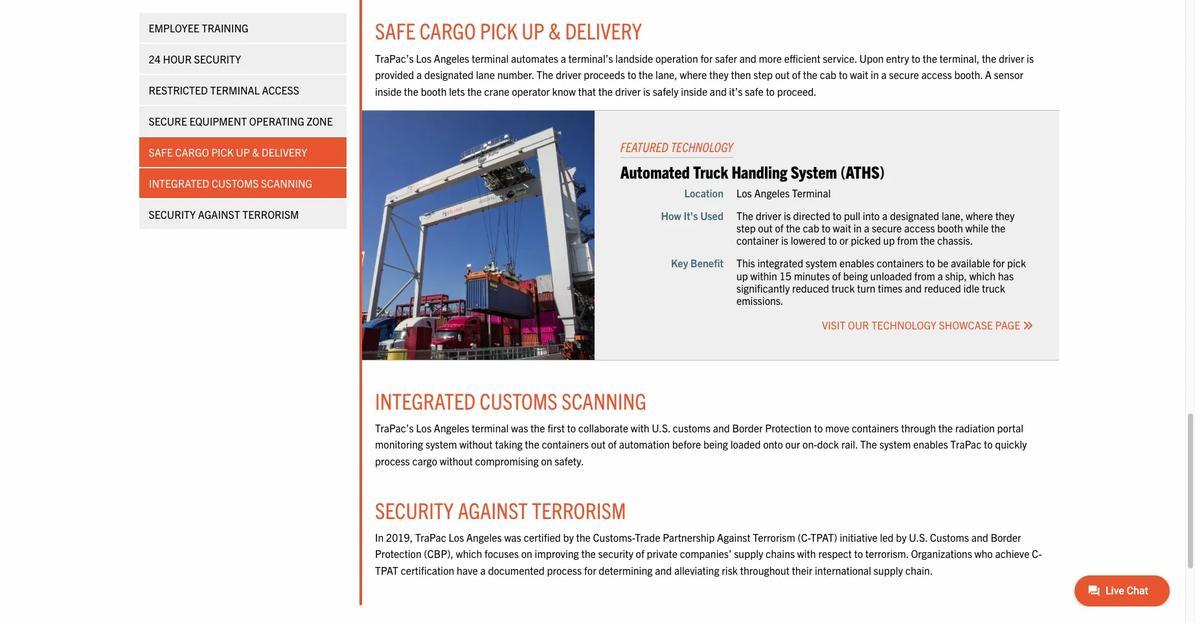 Task type: describe. For each thing, give the bounding box(es) containing it.
1 vertical spatial safe
[[149, 146, 173, 159]]

and inside trapac's los angeles terminal was the first to collaborate with u.s. customs and border protection to move containers through the radiation portal monitoring system without taking the containers out of automation before being loaded onto our on-dock rail. the system enables trapac to quickly process cargo without compromising on safety.
[[713, 422, 730, 435]]

cargo
[[412, 455, 437, 468]]

and up who
[[972, 531, 989, 544]]

the left first
[[531, 422, 545, 435]]

our
[[786, 438, 801, 451]]

1 horizontal spatial &
[[549, 16, 561, 44]]

trapac inside in 2019, trapac los angeles was certified by the customs-trade partnership against terrorism (c-tpat) initiative led by u.s. customs and border protection (cbp), which focuses on improving the security of private companies' supply chains with respect to terrorism. organizations who achieve c- tpat certification have a documented process for determining and alleviating risk throughout their international supply chain.
[[415, 531, 446, 544]]

from inside the driver is directed to pull into a designated lane, where they step out of the cab to wait in a secure access booth while the container is lowered to or picked up from the chassis.
[[898, 234, 918, 247]]

1 vertical spatial cargo
[[176, 146, 209, 159]]

available
[[951, 257, 991, 270]]

truck
[[694, 161, 729, 182]]

24 hour security
[[149, 52, 241, 65]]

secure equipment operating zone link
[[139, 106, 347, 136]]

in inside the driver is directed to pull into a designated lane, where they step out of the cab to wait in a secure access booth while the container is lowered to or picked up from the chassis.
[[854, 222, 862, 235]]

terrorism.
[[866, 548, 909, 561]]

radiation
[[956, 422, 995, 435]]

with inside trapac's los angeles terminal was the first to collaborate with u.s. customs and border protection to move containers through the radiation portal monitoring system without taking the containers out of automation before being loaded onto our on-dock rail. the system enables trapac to quickly process cargo without compromising on safety.
[[631, 422, 650, 435]]

0 vertical spatial terrorism
[[243, 208, 299, 221]]

was inside in 2019, trapac los angeles was certified by the customs-trade partnership against terrorism (c-tpat) initiative led by u.s. customs and border protection (cbp), which focuses on improving the security of private companies' supply chains with respect to terrorism. organizations who achieve c- tpat certification have a documented process for determining and alleviating risk throughout their international supply chain.
[[504, 531, 522, 544]]

chain.
[[906, 564, 933, 577]]

focuses
[[485, 548, 519, 561]]

zone
[[307, 115, 333, 128]]

the right lets
[[468, 85, 482, 98]]

2 truck from the left
[[982, 282, 1006, 295]]

0 horizontal spatial security against terrorism
[[149, 208, 299, 221]]

24
[[149, 52, 161, 65]]

operation
[[656, 52, 698, 65]]

secure inside the driver is directed to pull into a designated lane, where they step out of the cab to wait in a secure access booth while the container is lowered to or picked up from the chassis.
[[872, 222, 902, 235]]

know
[[553, 85, 576, 98]]

be
[[938, 257, 949, 270]]

the left the security
[[582, 548, 596, 561]]

benefit
[[691, 257, 724, 270]]

booth inside the driver is directed to pull into a designated lane, where they step out of the cab to wait in a secure access booth while the container is lowered to or picked up from the chassis.
[[938, 222, 964, 235]]

that
[[578, 85, 596, 98]]

border inside trapac's los angeles terminal was the first to collaborate with u.s. customs and border protection to move containers through the radiation portal monitoring system without taking the containers out of automation before being loaded onto our on-dock rail. the system enables trapac to quickly process cargo without compromising on safety.
[[733, 422, 763, 435]]

(cbp),
[[424, 548, 454, 561]]

and down private
[[655, 564, 672, 577]]

2 horizontal spatial system
[[880, 438, 911, 451]]

0 vertical spatial safe
[[375, 16, 416, 44]]

pick
[[1008, 257, 1027, 270]]

a inside the this integrated system enables containers to be available for pick up within 15 minutes of being unloaded from a ship, which has significantly reduced truck turn times and reduced idle truck emissions.
[[938, 269, 943, 282]]

minutes
[[794, 269, 830, 282]]

safe cargo pick up & delivery link
[[139, 137, 347, 167]]

automation
[[619, 438, 670, 451]]

used
[[701, 209, 724, 222]]

for inside the this integrated system enables containers to be available for pick up within 15 minutes of being unloaded from a ship, which has significantly reduced truck turn times and reduced idle truck emissions.
[[993, 257, 1005, 270]]

2 by from the left
[[896, 531, 907, 544]]

0 vertical spatial pick
[[480, 16, 518, 44]]

hour
[[163, 52, 192, 65]]

safe
[[745, 85, 764, 98]]

and inside the this integrated system enables containers to be available for pick up within 15 minutes of being unloaded from a ship, which has significantly reduced truck turn times and reduced idle truck emissions.
[[905, 282, 922, 295]]

times
[[878, 282, 903, 295]]

out inside the trapac's los angeles terminal automates a terminal's landside operation for safer and more efficient service. upon entry to the terminal, the driver is provided a designated lane number. the driver proceeds to the lane, where they then step out of the cab to wait in a secure access booth. a sensor inside the booth lets the crane operator know that the driver is safely inside and it's safe to proceed.
[[776, 68, 790, 81]]

technology inside featured technology automated truck handling system (aths)
[[671, 139, 733, 155]]

0 horizontal spatial against
[[198, 208, 241, 221]]

2 reduced from the left
[[925, 282, 962, 295]]

booth inside the trapac's los angeles terminal automates a terminal's landside operation for safer and more efficient service. upon entry to the terminal, the driver is provided a designated lane number. the driver proceeds to the lane, where they then step out of the cab to wait in a secure access booth. a sensor inside the booth lets the crane operator know that the driver is safely inside and it's safe to proceed.
[[421, 85, 447, 98]]

0 vertical spatial cargo
[[420, 16, 476, 44]]

it's
[[684, 209, 698, 222]]

from inside the this integrated system enables containers to be available for pick up within 15 minutes of being unloaded from a ship, which has significantly reduced truck turn times and reduced idle truck emissions.
[[915, 269, 936, 282]]

initiative
[[840, 531, 878, 544]]

security
[[598, 548, 634, 561]]

where inside the driver is directed to pull into a designated lane, where they step out of the cab to wait in a secure access booth while the container is lowered to or picked up from the chassis.
[[966, 209, 993, 222]]

entry
[[887, 52, 910, 65]]

the inside the driver is directed to pull into a designated lane, where they step out of the cab to wait in a secure access booth while the container is lowered to or picked up from the chassis.
[[737, 209, 754, 222]]

2019,
[[386, 531, 413, 544]]

safety.
[[555, 455, 584, 468]]

a right pull
[[865, 222, 870, 235]]

landside
[[616, 52, 653, 65]]

the left the customs-
[[576, 531, 591, 544]]

picked
[[851, 234, 881, 247]]

which inside the this integrated system enables containers to be available for pick up within 15 minutes of being unloaded from a ship, which has significantly reduced truck turn times and reduced idle truck emissions.
[[970, 269, 996, 282]]

step inside the driver is directed to pull into a designated lane, where they step out of the cab to wait in a secure access booth while the container is lowered to or picked up from the chassis.
[[737, 222, 756, 235]]

the right while
[[992, 222, 1006, 235]]

or
[[840, 234, 849, 247]]

wait inside the driver is directed to pull into a designated lane, where they step out of the cab to wait in a secure access booth while the container is lowered to or picked up from the chassis.
[[833, 222, 852, 235]]

terminal inside "link"
[[211, 84, 260, 97]]

trade
[[635, 531, 661, 544]]

u.s. inside trapac's los angeles terminal was the first to collaborate with u.s. customs and border protection to move containers through the radiation portal monitoring system without taking the containers out of automation before being loaded onto our on-dock rail. the system enables trapac to quickly process cargo without compromising on safety.
[[652, 422, 671, 435]]

our
[[848, 319, 870, 332]]

(c-
[[798, 531, 811, 544]]

ship,
[[946, 269, 967, 282]]

a right into
[[883, 209, 888, 222]]

a
[[986, 68, 992, 81]]

with inside in 2019, trapac los angeles was certified by the customs-trade partnership against terrorism (c-tpat) initiative led by u.s. customs and border protection (cbp), which focuses on improving the security of private companies' supply chains with respect to terrorism. organizations who achieve c- tpat certification have a documented process for determining and alleviating risk throughout their international supply chain.
[[798, 548, 816, 561]]

into
[[863, 209, 880, 222]]

sensor
[[994, 68, 1024, 81]]

2 vertical spatial security
[[375, 496, 454, 524]]

the up a
[[982, 52, 997, 65]]

0 vertical spatial customs
[[212, 177, 259, 190]]

up inside safe cargo pick up & delivery link
[[236, 146, 250, 159]]

employee training link
[[139, 13, 347, 43]]

1 vertical spatial integrated customs scanning
[[375, 387, 647, 415]]

a left terminal's
[[561, 52, 566, 65]]

being inside the this integrated system enables containers to be available for pick up within 15 minutes of being unloaded from a ship, which has significantly reduced truck turn times and reduced idle truck emissions.
[[844, 269, 868, 282]]

los angeles terminal
[[737, 186, 831, 199]]

terminal's
[[569, 52, 613, 65]]

who
[[975, 548, 993, 561]]

to inside in 2019, trapac los angeles was certified by the customs-trade partnership against terrorism (c-tpat) initiative led by u.s. customs and border protection (cbp), which focuses on improving the security of private companies' supply chains with respect to terrorism. organizations who achieve c- tpat certification have a documented process for determining and alleviating risk throughout their international supply chain.
[[855, 548, 863, 561]]

24 hour security link
[[139, 44, 347, 74]]

up inside the driver is directed to pull into a designated lane, where they step out of the cab to wait in a secure access booth while the container is lowered to or picked up from the chassis.
[[884, 234, 895, 247]]

respect
[[819, 548, 852, 561]]

0 horizontal spatial scanning
[[261, 177, 313, 190]]

the driver is directed to pull into a designated lane, where they step out of the cab to wait in a secure access booth while the container is lowered to or picked up from the chassis.
[[737, 209, 1015, 247]]

rail.
[[842, 438, 858, 451]]

access inside the driver is directed to pull into a designated lane, where they step out of the cab to wait in a secure access booth while the container is lowered to or picked up from the chassis.
[[905, 222, 935, 235]]

cab inside the driver is directed to pull into a designated lane, where they step out of the cab to wait in a secure access booth while the container is lowered to or picked up from the chassis.
[[803, 222, 820, 235]]

determining
[[599, 564, 653, 577]]

international
[[815, 564, 872, 577]]

1 horizontal spatial customs
[[480, 387, 558, 415]]

1 vertical spatial without
[[440, 455, 473, 468]]

and up then
[[740, 52, 757, 65]]

location
[[685, 186, 724, 199]]

driver inside the driver is directed to pull into a designated lane, where they step out of the cab to wait in a secure access booth while the container is lowered to or picked up from the chassis.
[[756, 209, 782, 222]]

the right taking on the bottom
[[525, 438, 540, 451]]

number.
[[497, 68, 534, 81]]

designated inside the trapac's los angeles terminal automates a terminal's landside operation for safer and more efficient service. upon entry to the terminal, the driver is provided a designated lane number. the driver proceeds to the lane, where they then step out of the cab to wait in a secure access booth. a sensor inside the booth lets the crane operator know that the driver is safely inside and it's safe to proceed.
[[424, 68, 474, 81]]

protection inside in 2019, trapac los angeles was certified by the customs-trade partnership against terrorism (c-tpat) initiative led by u.s. customs and border protection (cbp), which focuses on improving the security of private companies' supply chains with respect to terrorism. organizations who achieve c- tpat certification have a documented process for determining and alleviating risk throughout their international supply chain.
[[375, 548, 422, 561]]

achieve
[[996, 548, 1030, 561]]

angeles inside trapac's los angeles terminal was the first to collaborate with u.s. customs and border protection to move containers through the radiation portal monitoring system without taking the containers out of automation before being loaded onto our on-dock rail. the system enables trapac to quickly process cargo without compromising on safety.
[[434, 422, 470, 435]]

in inside the trapac's los angeles terminal automates a terminal's landside operation for safer and more efficient service. upon entry to the terminal, the driver is provided a designated lane number. the driver proceeds to the lane, where they then step out of the cab to wait in a secure access booth. a sensor inside the booth lets the crane operator know that the driver is safely inside and it's safe to proceed.
[[871, 68, 879, 81]]

1 vertical spatial security
[[149, 208, 196, 221]]

restricted terminal access link
[[139, 75, 347, 105]]

(aths)
[[841, 161, 885, 182]]

to inside the this integrated system enables containers to be available for pick up within 15 minutes of being unloaded from a ship, which has significantly reduced truck turn times and reduced idle truck emissions.
[[927, 257, 935, 270]]

terminal for customs
[[472, 422, 509, 435]]

before
[[673, 438, 701, 451]]

the down landside on the top
[[639, 68, 654, 81]]

lowered
[[791, 234, 826, 247]]

protection inside trapac's los angeles terminal was the first to collaborate with u.s. customs and border protection to move containers through the radiation portal monitoring system without taking the containers out of automation before being loaded onto our on-dock rail. the system enables trapac to quickly process cargo without compromising on safety.
[[766, 422, 812, 435]]

proceeds
[[584, 68, 625, 81]]

0 vertical spatial without
[[460, 438, 493, 451]]

service.
[[823, 52, 857, 65]]

los inside trapac's los angeles terminal was the first to collaborate with u.s. customs and border protection to move containers through the radiation portal monitoring system without taking the containers out of automation before being loaded onto our on-dock rail. the system enables trapac to quickly process cargo without compromising on safety.
[[416, 422, 432, 435]]

enables inside trapac's los angeles terminal was the first to collaborate with u.s. customs and border protection to move containers through the radiation portal monitoring system without taking the containers out of automation before being loaded onto our on-dock rail. the system enables trapac to quickly process cargo without compromising on safety.
[[914, 438, 949, 451]]

delivery inside safe cargo pick up & delivery link
[[262, 146, 308, 159]]

angeles inside in 2019, trapac los angeles was certified by the customs-trade partnership against terrorism (c-tpat) initiative led by u.s. customs and border protection (cbp), which focuses on improving the security of private companies' supply chains with respect to terrorism. organizations who achieve c- tpat certification have a documented process for determining and alleviating risk throughout their international supply chain.
[[467, 531, 502, 544]]

access
[[262, 84, 300, 97]]

0 vertical spatial security
[[194, 52, 241, 65]]

the left terminal,
[[923, 52, 938, 65]]

trapac's los angeles terminal was the first to collaborate with u.s. customs and border protection to move containers through the radiation portal monitoring system without taking the containers out of automation before being loaded onto our on-dock rail. the system enables trapac to quickly process cargo without compromising on safety.
[[375, 422, 1027, 468]]

customs-
[[593, 531, 635, 544]]

taking
[[495, 438, 523, 451]]

a down upon
[[882, 68, 887, 81]]

have
[[457, 564, 478, 577]]

1 vertical spatial containers
[[852, 422, 899, 435]]

system
[[791, 161, 838, 182]]

through
[[902, 422, 936, 435]]

on-
[[803, 438, 818, 451]]

system inside the this integrated system enables containers to be available for pick up within 15 minutes of being unloaded from a ship, which has significantly reduced truck turn times and reduced idle truck emissions.
[[806, 257, 838, 270]]

the down "provided"
[[404, 85, 419, 98]]

trapac's los angeles terminal automates a terminal's landside operation for safer and more efficient service. upon entry to the terminal, the driver is provided a designated lane number. the driver proceeds to the lane, where they then step out of the cab to wait in a secure access booth. a sensor inside the booth lets the crane operator know that the driver is safely inside and it's safe to proceed.
[[375, 52, 1034, 98]]

directed
[[794, 209, 831, 222]]

private
[[647, 548, 678, 561]]

certification
[[401, 564, 455, 577]]

0 horizontal spatial system
[[426, 438, 457, 451]]

1 truck from the left
[[832, 282, 855, 295]]

1 horizontal spatial against
[[458, 496, 528, 524]]

angeles inside the trapac's los angeles terminal automates a terminal's landside operation for safer and more efficient service. upon entry to the terminal, the driver is provided a designated lane number. the driver proceeds to the lane, where they then step out of the cab to wait in a secure access booth. a sensor inside the booth lets the crane operator know that the driver is safely inside and it's safe to proceed.
[[434, 52, 470, 65]]

1 vertical spatial technology
[[872, 319, 937, 332]]

visit our technology showcase page
[[822, 319, 1023, 332]]

booth.
[[955, 68, 983, 81]]

driver up sensor
[[999, 52, 1025, 65]]

container
[[737, 234, 779, 247]]

proceed.
[[777, 85, 817, 98]]

los inside the trapac's los angeles terminal automates a terminal's landside operation for safer and more efficient service. upon entry to the terminal, the driver is provided a designated lane number. the driver proceeds to the lane, where they then step out of the cab to wait in a secure access booth. a sensor inside the booth lets the crane operator know that the driver is safely inside and it's safe to proceed.
[[416, 52, 432, 65]]

monitoring
[[375, 438, 423, 451]]

1 vertical spatial security against terrorism
[[375, 496, 626, 524]]

0 horizontal spatial integrated
[[149, 177, 209, 190]]

security against terrorism link
[[139, 200, 347, 229]]

on inside in 2019, trapac los angeles was certified by the customs-trade partnership against terrorism (c-tpat) initiative led by u.s. customs and border protection (cbp), which focuses on improving the security of private companies' supply chains with respect to terrorism. organizations who achieve c- tpat certification have a documented process for determining and alleviating risk throughout their international supply chain.
[[521, 548, 533, 561]]

the down proceeds on the top of the page
[[599, 85, 613, 98]]

the down los angeles terminal
[[786, 222, 801, 235]]

1 horizontal spatial up
[[522, 16, 545, 44]]



Task type: locate. For each thing, give the bounding box(es) containing it.
cargo up lets
[[420, 16, 476, 44]]

cargo down secure
[[176, 146, 209, 159]]

integrated
[[149, 177, 209, 190], [375, 387, 476, 415]]

1 horizontal spatial with
[[798, 548, 816, 561]]

1 terminal from the top
[[472, 52, 509, 65]]

by up improving
[[563, 531, 574, 544]]

1 vertical spatial enables
[[914, 438, 949, 451]]

0 horizontal spatial pick
[[212, 146, 234, 159]]

safe cargo pick up & delivery up automates
[[375, 16, 642, 44]]

terminal for cargo
[[472, 52, 509, 65]]

trapac's
[[375, 52, 414, 65], [375, 422, 414, 435]]

the up container
[[737, 209, 754, 222]]

0 horizontal spatial safe cargo pick up & delivery
[[149, 146, 308, 159]]

while
[[966, 222, 989, 235]]

truck right the idle
[[982, 282, 1006, 295]]

1 horizontal spatial supply
[[874, 564, 903, 577]]

trapac's inside the trapac's los angeles terminal automates a terminal's landside operation for safer and more efficient service. upon entry to the terminal, the driver is provided a designated lane number. the driver proceeds to the lane, where they then step out of the cab to wait in a secure access booth. a sensor inside the booth lets the crane operator know that the driver is safely inside and it's safe to proceed.
[[375, 52, 414, 65]]

chassis.
[[938, 234, 974, 247]]

integrated customs scanning link
[[139, 168, 347, 198]]

1 vertical spatial in
[[854, 222, 862, 235]]

of down trade
[[636, 548, 645, 561]]

they
[[710, 68, 729, 81], [996, 209, 1015, 222]]

the right rail.
[[861, 438, 878, 451]]

with
[[631, 422, 650, 435], [798, 548, 816, 561]]

they inside the trapac's los angeles terminal automates a terminal's landside operation for safer and more efficient service. upon entry to the terminal, the driver is provided a designated lane number. the driver proceeds to the lane, where they then step out of the cab to wait in a secure access booth. a sensor inside the booth lets the crane operator know that the driver is safely inside and it's safe to proceed.
[[710, 68, 729, 81]]

access inside the trapac's los angeles terminal automates a terminal's landside operation for safer and more efficient service. upon entry to the terminal, the driver is provided a designated lane number. the driver proceeds to the lane, where they then step out of the cab to wait in a secure access booth. a sensor inside the booth lets the crane operator know that the driver is safely inside and it's safe to proceed.
[[922, 68, 953, 81]]

0 horizontal spatial for
[[584, 564, 597, 577]]

and right times
[[905, 282, 922, 295]]

0 vertical spatial from
[[898, 234, 918, 247]]

enables down through
[[914, 438, 949, 451]]

process inside trapac's los angeles terminal was the first to collaborate with u.s. customs and border protection to move containers through the radiation portal monitoring system without taking the containers out of automation before being loaded onto our on-dock rail. the system enables trapac to quickly process cargo without compromising on safety.
[[375, 455, 410, 468]]

integrated customs scanning up taking on the bottom
[[375, 387, 647, 415]]

u.s. inside in 2019, trapac los angeles was certified by the customs-trade partnership against terrorism (c-tpat) initiative led by u.s. customs and border protection (cbp), which focuses on improving the security of private companies' supply chains with respect to terrorism. organizations who achieve c- tpat certification have a documented process for determining and alleviating risk throughout their international supply chain.
[[909, 531, 928, 544]]

los inside in 2019, trapac los angeles was certified by the customs-trade partnership against terrorism (c-tpat) initiative led by u.s. customs and border protection (cbp), which focuses on improving the security of private companies' supply chains with respect to terrorism. organizations who achieve c- tpat certification have a documented process for determining and alleviating risk throughout their international supply chain.
[[449, 531, 464, 544]]

system down lowered
[[806, 257, 838, 270]]

restricted
[[149, 84, 208, 97]]

a
[[561, 52, 566, 65], [417, 68, 422, 81], [882, 68, 887, 81], [883, 209, 888, 222], [865, 222, 870, 235], [938, 269, 943, 282], [481, 564, 486, 577]]

1 horizontal spatial terrorism
[[532, 496, 626, 524]]

1 reduced from the left
[[793, 282, 830, 295]]

2 trapac's from the top
[[375, 422, 414, 435]]

2 terminal from the top
[[472, 422, 509, 435]]

border
[[733, 422, 763, 435], [991, 531, 1022, 544]]

of inside the trapac's los angeles terminal automates a terminal's landside operation for safer and more efficient service. upon entry to the terminal, the driver is provided a designated lane number. the driver proceeds to the lane, where they then step out of the cab to wait in a secure access booth. a sensor inside the booth lets the crane operator know that the driver is safely inside and it's safe to proceed.
[[792, 68, 801, 81]]

0 vertical spatial which
[[970, 269, 996, 282]]

from
[[898, 234, 918, 247], [915, 269, 936, 282]]

1 vertical spatial supply
[[874, 564, 903, 577]]

1 horizontal spatial by
[[896, 531, 907, 544]]

customs
[[673, 422, 711, 435]]

0 horizontal spatial terminal
[[211, 84, 260, 97]]

1 horizontal spatial scanning
[[562, 387, 647, 415]]

which
[[970, 269, 996, 282], [456, 548, 482, 561]]

emissions.
[[737, 294, 784, 307]]

containers
[[877, 257, 924, 270], [852, 422, 899, 435], [542, 438, 589, 451]]

1 horizontal spatial which
[[970, 269, 996, 282]]

trapac's up "provided"
[[375, 52, 414, 65]]

terrorism up the customs-
[[532, 496, 626, 524]]

without left taking on the bottom
[[460, 438, 493, 451]]

0 vertical spatial protection
[[766, 422, 812, 435]]

1 vertical spatial up
[[737, 269, 748, 282]]

1 vertical spatial delivery
[[262, 146, 308, 159]]

containers up safety.
[[542, 438, 589, 451]]

pick down the equipment
[[212, 146, 234, 159]]

lane
[[476, 68, 495, 81]]

scanning up collaborate
[[562, 387, 647, 415]]

how it's used
[[661, 209, 724, 222]]

and left it's
[[710, 85, 727, 98]]

driver up container
[[756, 209, 782, 222]]

protection up our
[[766, 422, 812, 435]]

customs inside in 2019, trapac los angeles was certified by the customs-trade partnership against terrorism (c-tpat) initiative led by u.s. customs and border protection (cbp), which focuses on improving the security of private companies' supply chains with respect to terrorism. organizations who achieve c- tpat certification have a documented process for determining and alleviating risk throughout their international supply chain.
[[931, 531, 969, 544]]

terminal up secure equipment operating zone
[[211, 84, 260, 97]]

featured
[[621, 139, 669, 155]]

key benefit
[[671, 257, 724, 270]]

1 horizontal spatial cab
[[820, 68, 837, 81]]

reduced down be
[[925, 282, 962, 295]]

automated
[[621, 161, 690, 182]]

certified
[[524, 531, 561, 544]]

risk
[[722, 564, 738, 577]]

1 by from the left
[[563, 531, 574, 544]]

system up the cargo
[[426, 438, 457, 451]]

being inside trapac's los angeles terminal was the first to collaborate with u.s. customs and border protection to move containers through the radiation portal monitoring system without taking the containers out of automation before being loaded onto our on-dock rail. the system enables trapac to quickly process cargo without compromising on safety.
[[704, 438, 728, 451]]

tpat)
[[811, 531, 838, 544]]

0 vertical spatial border
[[733, 422, 763, 435]]

terminal,
[[940, 52, 980, 65]]

inside
[[375, 85, 402, 98], [681, 85, 708, 98]]

0 vertical spatial supply
[[734, 548, 764, 561]]

operating
[[250, 115, 305, 128]]

lane, up safely
[[656, 68, 678, 81]]

was inside trapac's los angeles terminal was the first to collaborate with u.s. customs and border protection to move containers through the radiation portal monitoring system without taking the containers out of automation before being loaded onto our on-dock rail. the system enables trapac to quickly process cargo without compromising on safety.
[[511, 422, 528, 435]]

tpat
[[375, 564, 399, 577]]

0 vertical spatial terminal
[[211, 84, 260, 97]]

more
[[759, 52, 782, 65]]

0 horizontal spatial where
[[680, 68, 707, 81]]

dock
[[818, 438, 839, 451]]

access down terminal,
[[922, 68, 953, 81]]

security against terrorism up focuses
[[375, 496, 626, 524]]

and right customs
[[713, 422, 730, 435]]

of left lowered
[[775, 222, 784, 235]]

being
[[844, 269, 868, 282], [704, 438, 728, 451]]

integrated down secure
[[149, 177, 209, 190]]

the down efficient
[[803, 68, 818, 81]]

delivery up terminal's
[[565, 16, 642, 44]]

system
[[806, 257, 838, 270], [426, 438, 457, 451], [880, 438, 911, 451]]

has
[[999, 269, 1014, 282]]

0 horizontal spatial &
[[253, 146, 260, 159]]

process down improving
[[547, 564, 582, 577]]

first
[[548, 422, 565, 435]]

employee training
[[149, 21, 249, 34]]

0 vertical spatial for
[[701, 52, 713, 65]]

operator
[[512, 85, 550, 98]]

then
[[731, 68, 752, 81]]

0 horizontal spatial cargo
[[176, 146, 209, 159]]

trapac's for integrated customs scanning
[[375, 422, 414, 435]]

against up companies'
[[717, 531, 751, 544]]

0 horizontal spatial lane,
[[656, 68, 678, 81]]

0 vertical spatial u.s.
[[652, 422, 671, 435]]

1 inside from the left
[[375, 85, 402, 98]]

1 vertical spatial step
[[737, 222, 756, 235]]

they down safer
[[710, 68, 729, 81]]

wait inside the trapac's los angeles terminal automates a terminal's landside operation for safer and more efficient service. upon entry to the terminal, the driver is provided a designated lane number. the driver proceeds to the lane, where they then step out of the cab to wait in a secure access booth. a sensor inside the booth lets the crane operator know that the driver is safely inside and it's safe to proceed.
[[850, 68, 869, 81]]

2 vertical spatial the
[[861, 438, 878, 451]]

1 horizontal spatial safe cargo pick up & delivery
[[375, 16, 642, 44]]

secure down entry on the top right of page
[[889, 68, 919, 81]]

of inside the driver is directed to pull into a designated lane, where they step out of the cab to wait in a secure access booth while the container is lowered to or picked up from the chassis.
[[775, 222, 784, 235]]

upon
[[860, 52, 884, 65]]

safely
[[653, 85, 679, 98]]

cab down service.
[[820, 68, 837, 81]]

on left safety.
[[541, 455, 552, 468]]

equipment
[[190, 115, 247, 128]]

customs
[[212, 177, 259, 190], [480, 387, 558, 415], [931, 531, 969, 544]]

and
[[740, 52, 757, 65], [710, 85, 727, 98], [905, 282, 922, 295], [713, 422, 730, 435], [972, 531, 989, 544], [655, 564, 672, 577]]

for left determining
[[584, 564, 597, 577]]

0 horizontal spatial designated
[[424, 68, 474, 81]]

1 vertical spatial terrorism
[[532, 496, 626, 524]]

customs up organizations
[[931, 531, 969, 544]]

the inside the trapac's los angeles terminal automates a terminal's landside operation for safer and more efficient service. upon entry to the terminal, the driver is provided a designated lane number. the driver proceeds to the lane, where they then step out of the cab to wait in a secure access booth. a sensor inside the booth lets the crane operator know that the driver is safely inside and it's safe to proceed.
[[537, 68, 554, 81]]

enables inside the this integrated system enables containers to be available for pick up within 15 minutes of being unloaded from a ship, which has significantly reduced truck turn times and reduced idle truck emissions.
[[840, 257, 875, 270]]

cab
[[820, 68, 837, 81], [803, 222, 820, 235]]

1 vertical spatial secure
[[872, 222, 902, 235]]

1 vertical spatial terminal
[[792, 186, 831, 199]]

0 vertical spatial terminal
[[472, 52, 509, 65]]

1 horizontal spatial booth
[[938, 222, 964, 235]]

of inside the this integrated system enables containers to be available for pick up within 15 minutes of being unloaded from a ship, which has significantly reduced truck turn times and reduced idle truck emissions.
[[833, 269, 841, 282]]

the right through
[[939, 422, 953, 435]]

0 horizontal spatial reduced
[[793, 282, 830, 295]]

the
[[537, 68, 554, 81], [737, 209, 754, 222], [861, 438, 878, 451]]

to
[[912, 52, 921, 65], [628, 68, 637, 81], [839, 68, 848, 81], [766, 85, 775, 98], [833, 209, 842, 222], [822, 222, 831, 235], [829, 234, 837, 247], [927, 257, 935, 270], [567, 422, 576, 435], [814, 422, 823, 435], [984, 438, 993, 451], [855, 548, 863, 561]]

0 horizontal spatial process
[[375, 455, 410, 468]]

on up documented
[[521, 548, 533, 561]]

lane,
[[656, 68, 678, 81], [942, 209, 964, 222]]

designated
[[424, 68, 474, 81], [890, 209, 940, 222]]

1 horizontal spatial up
[[884, 234, 895, 247]]

step up "this"
[[737, 222, 756, 235]]

wait
[[850, 68, 869, 81], [833, 222, 852, 235]]

truck left turn
[[832, 282, 855, 295]]

1 horizontal spatial border
[[991, 531, 1022, 544]]

0 vertical spatial trapac's
[[375, 52, 414, 65]]

1 horizontal spatial out
[[758, 222, 773, 235]]

0 vertical spatial being
[[844, 269, 868, 282]]

without
[[460, 438, 493, 451], [440, 455, 473, 468]]

a right "have"
[[481, 564, 486, 577]]

out inside the driver is directed to pull into a designated lane, where they step out of the cab to wait in a secure access booth while the container is lowered to or picked up from the chassis.
[[758, 222, 773, 235]]

of inside trapac's los angeles terminal was the first to collaborate with u.s. customs and border protection to move containers through the radiation portal monitoring system without taking the containers out of automation before being loaded onto our on-dock rail. the system enables trapac to quickly process cargo without compromising on safety.
[[608, 438, 617, 451]]

being right before in the bottom of the page
[[704, 438, 728, 451]]

wait down upon
[[850, 68, 869, 81]]

was
[[511, 422, 528, 435], [504, 531, 522, 544]]

up right picked at the right top of the page
[[884, 234, 895, 247]]

0 horizontal spatial integrated customs scanning
[[149, 177, 313, 190]]

terminal inside trapac's los angeles terminal was the first to collaborate with u.s. customs and border protection to move containers through the radiation portal monitoring system without taking the containers out of automation before being loaded onto our on-dock rail. the system enables trapac to quickly process cargo without compromising on safety.
[[472, 422, 509, 435]]

driver up know
[[556, 68, 582, 81]]

a left ship,
[[938, 269, 943, 282]]

1 horizontal spatial cargo
[[420, 16, 476, 44]]

2 vertical spatial out
[[591, 438, 606, 451]]

1 horizontal spatial integrated
[[375, 387, 476, 415]]

inside right safely
[[681, 85, 708, 98]]

driver down proceeds on the top of the page
[[616, 85, 641, 98]]

of inside in 2019, trapac los angeles was certified by the customs-trade partnership against terrorism (c-tpat) initiative led by u.s. customs and border protection (cbp), which focuses on improving the security of private companies' supply chains with respect to terrorism. organizations who achieve c- tpat certification have a documented process for determining and alleviating risk throughout their international supply chain.
[[636, 548, 645, 561]]

is
[[1027, 52, 1034, 65], [644, 85, 651, 98], [784, 209, 791, 222], [782, 234, 789, 247]]

idle
[[964, 282, 980, 295]]

0 vertical spatial in
[[871, 68, 879, 81]]

driver
[[999, 52, 1025, 65], [556, 68, 582, 81], [616, 85, 641, 98], [756, 209, 782, 222]]

safe cargo pick up & delivery
[[375, 16, 642, 44], [149, 146, 308, 159]]

automates
[[511, 52, 559, 65]]

improving
[[535, 548, 579, 561]]

portal
[[998, 422, 1024, 435]]

0 vertical spatial up
[[522, 16, 545, 44]]

0 vertical spatial trapac
[[951, 438, 982, 451]]

1 horizontal spatial they
[[996, 209, 1015, 222]]

cab left or
[[803, 222, 820, 235]]

1 horizontal spatial delivery
[[565, 16, 642, 44]]

c-
[[1032, 548, 1042, 561]]

1 horizontal spatial designated
[[890, 209, 940, 222]]

unloaded
[[871, 269, 912, 282]]

trapac inside trapac's los angeles terminal was the first to collaborate with u.s. customs and border protection to move containers through the radiation portal monitoring system without taking the containers out of automation before being loaded onto our on-dock rail. the system enables trapac to quickly process cargo without compromising on safety.
[[951, 438, 982, 451]]

being left the unloaded
[[844, 269, 868, 282]]

1 horizontal spatial protection
[[766, 422, 812, 435]]

safe down secure
[[149, 146, 173, 159]]

0 horizontal spatial on
[[521, 548, 533, 561]]

1 horizontal spatial u.s.
[[909, 531, 928, 544]]

out up integrated
[[758, 222, 773, 235]]

secure right pull
[[872, 222, 902, 235]]

on inside trapac's los angeles terminal was the first to collaborate with u.s. customs and border protection to move containers through the radiation portal monitoring system without taking the containers out of automation before being loaded onto our on-dock rail. the system enables trapac to quickly process cargo without compromising on safety.
[[541, 455, 552, 468]]

safe cargo pick up & delivery down the equipment
[[149, 146, 308, 159]]

step inside the trapac's los angeles terminal automates a terminal's landside operation for safer and more efficient service. upon entry to the terminal, the driver is provided a designated lane number. the driver proceeds to the lane, where they then step out of the cab to wait in a secure access booth. a sensor inside the booth lets the crane operator know that the driver is safely inside and it's safe to proceed.
[[754, 68, 773, 81]]

the left chassis.
[[921, 234, 935, 247]]

1 vertical spatial being
[[704, 438, 728, 451]]

with up 'automation'
[[631, 422, 650, 435]]

partnership
[[663, 531, 715, 544]]

0 vertical spatial &
[[549, 16, 561, 44]]

up
[[884, 234, 895, 247], [737, 269, 748, 282]]

for
[[701, 52, 713, 65], [993, 257, 1005, 270], [584, 564, 597, 577]]

0 horizontal spatial enables
[[840, 257, 875, 270]]

1 vertical spatial wait
[[833, 222, 852, 235]]

1 vertical spatial &
[[253, 146, 260, 159]]

0 horizontal spatial customs
[[212, 177, 259, 190]]

quickly
[[996, 438, 1027, 451]]

0 vertical spatial delivery
[[565, 16, 642, 44]]

which left has
[[970, 269, 996, 282]]

for inside in 2019, trapac los angeles was certified by the customs-trade partnership against terrorism (c-tpat) initiative led by u.s. customs and border protection (cbp), which focuses on improving the security of private companies' supply chains with respect to terrorism. organizations who achieve c- tpat certification have a documented process for determining and alleviating risk throughout their international supply chain.
[[584, 564, 597, 577]]

a inside in 2019, trapac los angeles was certified by the customs-trade partnership against terrorism (c-tpat) initiative led by u.s. customs and border protection (cbp), which focuses on improving the security of private companies' supply chains with respect to terrorism. organizations who achieve c- tpat certification have a documented process for determining and alleviating risk throughout their international supply chain.
[[481, 564, 486, 577]]

efficient
[[785, 52, 821, 65]]

terrorism inside in 2019, trapac los angeles was certified by the customs-trade partnership against terrorism (c-tpat) initiative led by u.s. customs and border protection (cbp), which focuses on improving the security of private companies' supply chains with respect to terrorism. organizations who achieve c- tpat certification have a documented process for determining and alleviating risk throughout their international supply chain.
[[753, 531, 796, 544]]

1 horizontal spatial integrated customs scanning
[[375, 387, 647, 415]]

angeles up the cargo
[[434, 422, 470, 435]]

pick up automates
[[480, 16, 518, 44]]

1 vertical spatial against
[[458, 496, 528, 524]]

against inside in 2019, trapac los angeles was certified by the customs-trade partnership against terrorism (c-tpat) initiative led by u.s. customs and border protection (cbp), which focuses on improving the security of private companies' supply chains with respect to terrorism. organizations who achieve c- tpat certification have a documented process for determining and alleviating risk throughout their international supply chain.
[[717, 531, 751, 544]]

terminal inside the trapac's los angeles terminal automates a terminal's landside operation for safer and more efficient service. upon entry to the terminal, the driver is provided a designated lane number. the driver proceeds to the lane, where they then step out of the cab to wait in a secure access booth. a sensor inside the booth lets the crane operator know that the driver is safely inside and it's safe to proceed.
[[472, 52, 509, 65]]

throughout
[[741, 564, 790, 577]]

terminal up taking on the bottom
[[472, 422, 509, 435]]

supply up throughout
[[734, 548, 764, 561]]

training
[[202, 21, 249, 34]]

1 horizontal spatial process
[[547, 564, 582, 577]]

angeles down handling in the top right of the page
[[755, 186, 790, 199]]

0 vertical spatial the
[[537, 68, 554, 81]]

border inside in 2019, trapac los angeles was certified by the customs-trade partnership against terrorism (c-tpat) initiative led by u.s. customs and border protection (cbp), which focuses on improving the security of private companies' supply chains with respect to terrorism. organizations who achieve c- tpat certification have a documented process for determining and alleviating risk throughout their international supply chain.
[[991, 531, 1022, 544]]

1 vertical spatial pick
[[212, 146, 234, 159]]

1 horizontal spatial where
[[966, 209, 993, 222]]

containers up rail.
[[852, 422, 899, 435]]

technology up truck
[[671, 139, 733, 155]]

wait left into
[[833, 222, 852, 235]]

solid image
[[1023, 321, 1034, 331]]

& down secure equipment operating zone link
[[253, 146, 260, 159]]

for inside the trapac's los angeles terminal automates a terminal's landside operation for safer and more efficient service. upon entry to the terminal, the driver is provided a designated lane number. the driver proceeds to the lane, where they then step out of the cab to wait in a secure access booth. a sensor inside the booth lets the crane operator know that the driver is safely inside and it's safe to proceed.
[[701, 52, 713, 65]]

2 inside from the left
[[681, 85, 708, 98]]

it's
[[729, 85, 743, 98]]

reduced right 15
[[793, 282, 830, 295]]

up left within
[[737, 269, 748, 282]]

safer
[[715, 52, 738, 65]]

0 vertical spatial designated
[[424, 68, 474, 81]]

1 horizontal spatial on
[[541, 455, 552, 468]]

scanning
[[261, 177, 313, 190], [562, 387, 647, 415]]

angeles up focuses
[[467, 531, 502, 544]]

process inside in 2019, trapac los angeles was certified by the customs-trade partnership against terrorism (c-tpat) initiative led by u.s. customs and border protection (cbp), which focuses on improving the security of private companies' supply chains with respect to terrorism. organizations who achieve c- tpat certification have a documented process for determining and alleviating risk throughout their international supply chain.
[[547, 564, 582, 577]]

they inside the driver is directed to pull into a designated lane, where they step out of the cab to wait in a secure access booth while the container is lowered to or picked up from the chassis.
[[996, 209, 1015, 222]]

the inside trapac's los angeles terminal was the first to collaborate with u.s. customs and border protection to move containers through the radiation portal monitoring system without taking the containers out of automation before being loaded onto our on-dock rail. the system enables trapac to quickly process cargo without compromising on safety.
[[861, 438, 878, 451]]

up inside the this integrated system enables containers to be available for pick up within 15 minutes of being unloaded from a ship, which has significantly reduced truck turn times and reduced idle truck emissions.
[[737, 269, 748, 282]]

0 vertical spatial was
[[511, 422, 528, 435]]

customs up security against terrorism link
[[212, 177, 259, 190]]

process down monitoring
[[375, 455, 410, 468]]

was up focuses
[[504, 531, 522, 544]]

lane, inside the driver is directed to pull into a designated lane, where they step out of the cab to wait in a secure access booth while the container is lowered to or picked up from the chassis.
[[942, 209, 964, 222]]

documented
[[488, 564, 545, 577]]

containers inside the this integrated system enables containers to be available for pick up within 15 minutes of being unloaded from a ship, which has significantly reduced truck turn times and reduced idle truck emissions.
[[877, 257, 924, 270]]

step down more
[[754, 68, 773, 81]]

designated inside the driver is directed to pull into a designated lane, where they step out of the cab to wait in a secure access booth while the container is lowered to or picked up from the chassis.
[[890, 209, 940, 222]]

terrorism up 'chains' in the right bottom of the page
[[753, 531, 796, 544]]

2 horizontal spatial the
[[861, 438, 878, 451]]

0 horizontal spatial trapac
[[415, 531, 446, 544]]

containers up times
[[877, 257, 924, 270]]

2 vertical spatial containers
[[542, 438, 589, 451]]

employee
[[149, 21, 200, 34]]

integrated up monitoring
[[375, 387, 476, 415]]

against up focuses
[[458, 496, 528, 524]]

2 vertical spatial customs
[[931, 531, 969, 544]]

u.s. up 'automation'
[[652, 422, 671, 435]]

1 vertical spatial safe cargo pick up & delivery
[[149, 146, 308, 159]]

0 vertical spatial booth
[[421, 85, 447, 98]]

trapac's for safe cargo pick up & delivery
[[375, 52, 414, 65]]

1 vertical spatial u.s.
[[909, 531, 928, 544]]

0 vertical spatial containers
[[877, 257, 924, 270]]

turn
[[858, 282, 876, 295]]

terrorism down "integrated customs scanning" link
[[243, 208, 299, 221]]

0 vertical spatial secure
[[889, 68, 919, 81]]

1 vertical spatial cab
[[803, 222, 820, 235]]

secure inside the trapac's los angeles terminal automates a terminal's landside operation for safer and more efficient service. upon entry to the terminal, the driver is provided a designated lane number. the driver proceeds to the lane, where they then step out of the cab to wait in a secure access booth. a sensor inside the booth lets the crane operator know that the driver is safely inside and it's safe to proceed.
[[889, 68, 919, 81]]

0 horizontal spatial cab
[[803, 222, 820, 235]]

2 horizontal spatial terrorism
[[753, 531, 796, 544]]

collaborate
[[579, 422, 629, 435]]

in
[[871, 68, 879, 81], [854, 222, 862, 235]]

1 vertical spatial border
[[991, 531, 1022, 544]]

trapac down radiation
[[951, 438, 982, 451]]

reduced
[[793, 282, 830, 295], [925, 282, 962, 295]]

lane, inside the trapac's los angeles terminal automates a terminal's landside operation for safer and more efficient service. upon entry to the terminal, the driver is provided a designated lane number. the driver proceeds to the lane, where they then step out of the cab to wait in a secure access booth. a sensor inside the booth lets the crane operator know that the driver is safely inside and it's safe to proceed.
[[656, 68, 678, 81]]

cargo
[[420, 16, 476, 44], [176, 146, 209, 159]]

for left "pick"
[[993, 257, 1005, 270]]

where
[[680, 68, 707, 81], [966, 209, 993, 222]]

1 horizontal spatial enables
[[914, 438, 949, 451]]

cab inside the trapac's los angeles terminal automates a terminal's landside operation for safer and more efficient service. upon entry to the terminal, the driver is provided a designated lane number. the driver proceeds to the lane, where they then step out of the cab to wait in a secure access booth. a sensor inside the booth lets the crane operator know that the driver is safely inside and it's safe to proceed.
[[820, 68, 837, 81]]

0 horizontal spatial supply
[[734, 548, 764, 561]]

in 2019, trapac los angeles was certified by the customs-trade partnership against terrorism (c-tpat) initiative led by u.s. customs and border protection (cbp), which focuses on improving the security of private companies' supply chains with respect to terrorism. organizations who achieve c- tpat certification have a documented process for determining and alleviating risk throughout their international supply chain.
[[375, 531, 1042, 577]]

0 vertical spatial safe cargo pick up & delivery
[[375, 16, 642, 44]]

crane
[[484, 85, 510, 98]]

which inside in 2019, trapac los angeles was certified by the customs-trade partnership against terrorism (c-tpat) initiative led by u.s. customs and border protection (cbp), which focuses on improving the security of private companies' supply chains with respect to terrorism. organizations who achieve c- tpat certification have a documented process for determining and alleviating risk throughout their international supply chain.
[[456, 548, 482, 561]]

security against terrorism down "integrated customs scanning" link
[[149, 208, 299, 221]]

supply down terrorism.
[[874, 564, 903, 577]]

angeles up lets
[[434, 52, 470, 65]]

enables down picked at the right top of the page
[[840, 257, 875, 270]]

supply
[[734, 548, 764, 561], [874, 564, 903, 577]]

terrorism
[[243, 208, 299, 221], [532, 496, 626, 524], [753, 531, 796, 544]]

1 vertical spatial for
[[993, 257, 1005, 270]]

showcase
[[939, 319, 993, 332]]

2 vertical spatial against
[[717, 531, 751, 544]]

out
[[776, 68, 790, 81], [758, 222, 773, 235], [591, 438, 606, 451]]

they right while
[[996, 209, 1015, 222]]

out inside trapac's los angeles terminal was the first to collaborate with u.s. customs and border protection to move containers through the radiation portal monitoring system without taking the containers out of automation before being loaded onto our on-dock rail. the system enables trapac to quickly process cargo without compromising on safety.
[[591, 438, 606, 451]]

where inside the trapac's los angeles terminal automates a terminal's landside operation for safer and more efficient service. upon entry to the terminal, the driver is provided a designated lane number. the driver proceeds to the lane, where they then step out of the cab to wait in a secure access booth. a sensor inside the booth lets the crane operator know that the driver is safely inside and it's safe to proceed.
[[680, 68, 707, 81]]

0 vertical spatial integrated customs scanning
[[149, 177, 313, 190]]

1 trapac's from the top
[[375, 52, 414, 65]]

trapac's inside trapac's los angeles terminal was the first to collaborate with u.s. customs and border protection to move containers through the radiation portal monitoring system without taking the containers out of automation before being loaded onto our on-dock rail. the system enables trapac to quickly process cargo without compromising on safety.
[[375, 422, 414, 435]]

los
[[416, 52, 432, 65], [737, 186, 752, 199], [416, 422, 432, 435], [449, 531, 464, 544]]

1 vertical spatial access
[[905, 222, 935, 235]]

from up the unloaded
[[898, 234, 918, 247]]

1 vertical spatial integrated
[[375, 387, 476, 415]]

a right "provided"
[[417, 68, 422, 81]]

lets
[[449, 85, 465, 98]]



Task type: vqa. For each thing, say whether or not it's contained in the screenshot.
all within the trapac's terminals are surrounded by secure access gates around our landside operations so that we can regulate entry in and out of the property. additionally, we have a security staff that patrols all zones of the terminals on the ground and via a state-of-the-art camera system 24 hours a day, 7 days a week.
no



